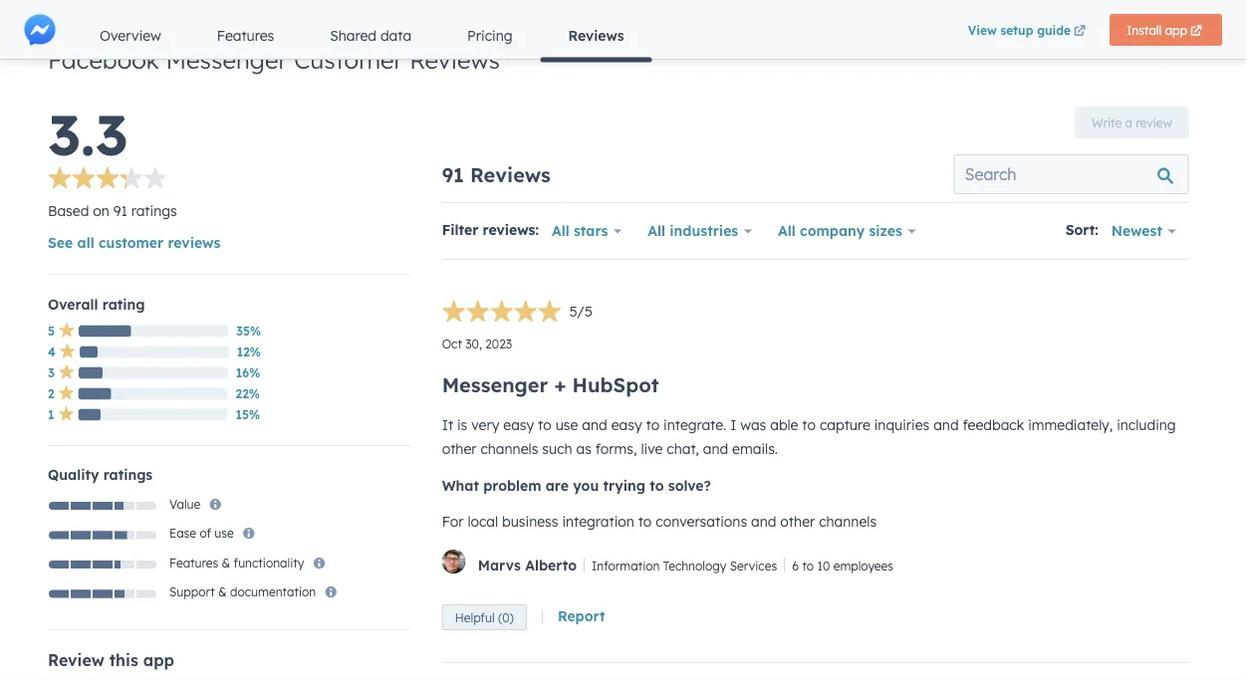 Task type: describe. For each thing, give the bounding box(es) containing it.
local
[[468, 513, 498, 530]]

and down integrate.
[[703, 440, 729, 457]]

12% of users left a 4 star review. progress bar
[[79, 346, 97, 358]]

view setup guide
[[968, 22, 1071, 37]]

all stars button
[[539, 211, 635, 251]]

integrate.
[[664, 416, 727, 433]]

channels inside it is very easy to use and easy to integrate. i was able to capture inquiries and feedback immediately, including other channels such as forms, live chat, and emails.
[[481, 440, 538, 457]]

what problem are you trying to solve?
[[442, 477, 711, 494]]

features & functionality
[[169, 555, 304, 570]]

35%
[[236, 324, 261, 339]]

all for all company sizes
[[778, 222, 796, 240]]

rating
[[102, 295, 145, 313]]

0 vertical spatial ratings
[[131, 202, 177, 219]]

15% button
[[236, 405, 260, 425]]

4 button
[[48, 342, 79, 362]]

overall rating meter for ease of use
[[48, 531, 157, 541]]

overall rating meter containing 5/5
[[442, 300, 593, 328]]

newest button
[[1099, 211, 1189, 251]]

overall rating
[[48, 295, 145, 313]]

2 button
[[48, 383, 78, 404]]

support
[[169, 585, 215, 600]]

emails.
[[732, 440, 778, 457]]

a
[[1126, 115, 1133, 130]]

35% of users left a 5 star review. progress bar
[[79, 325, 131, 337]]

10
[[818, 558, 830, 573]]

1 easy from the left
[[503, 416, 534, 433]]

customer
[[99, 233, 164, 251]]

12%
[[237, 345, 261, 360]]

pricing
[[467, 27, 513, 44]]

view
[[968, 22, 997, 37]]

problem
[[483, 477, 542, 494]]

inquiries
[[875, 416, 930, 433]]

trying
[[603, 477, 646, 494]]

use inside it is very easy to use and easy to integrate. i was able to capture inquiries and feedback immediately, including other channels such as forms, live chat, and emails.
[[556, 416, 578, 433]]

4
[[48, 345, 56, 359]]

0 horizontal spatial use
[[215, 526, 234, 541]]

22% button
[[236, 384, 260, 404]]

information technology services
[[592, 558, 777, 573]]

feedback
[[963, 416, 1025, 433]]

write a review button
[[1075, 107, 1189, 139]]

reviews button
[[541, 12, 652, 62]]

all for all industries
[[648, 222, 666, 240]]

see all customer reviews
[[48, 233, 221, 251]]

review
[[48, 650, 105, 670]]

conversations
[[656, 513, 747, 530]]

reviews
[[168, 233, 221, 251]]

& for support
[[218, 585, 227, 600]]

this
[[109, 650, 138, 670]]

5
[[48, 324, 55, 339]]

35% button
[[236, 321, 261, 341]]

1
[[48, 407, 54, 422]]

integration
[[562, 513, 635, 530]]

91 reviews
[[442, 162, 551, 187]]

are
[[546, 477, 569, 494]]

facebook
[[48, 45, 159, 75]]

report
[[558, 608, 605, 625]]

all stars
[[552, 222, 608, 240]]

view setup guide link
[[959, 14, 1098, 46]]

oct 30, 2023
[[442, 337, 512, 352]]

immediately,
[[1028, 416, 1113, 433]]

report button
[[558, 605, 605, 629]]

16% button
[[236, 363, 260, 383]]

other inside it is very easy to use and easy to integrate. i was able to capture inquiries and feedback immediately, including other channels such as forms, live chat, and emails.
[[442, 440, 477, 457]]

to up live
[[646, 416, 660, 433]]

hubspot
[[572, 372, 659, 397]]

oct
[[442, 337, 462, 352]]

write a review
[[1092, 115, 1172, 130]]

as
[[576, 440, 592, 457]]

quality ratings
[[48, 466, 153, 484]]

helpful (0) button
[[442, 605, 527, 631]]

install app
[[1127, 22, 1188, 37]]

22%
[[236, 387, 260, 402]]

all industries
[[648, 222, 739, 240]]

0 vertical spatial messenger
[[166, 45, 287, 75]]

to right 6
[[803, 558, 814, 573]]

features for features & functionality
[[169, 555, 218, 570]]

5/5
[[570, 303, 593, 321]]

marvs
[[478, 556, 521, 574]]

6
[[792, 558, 799, 573]]

shared data
[[330, 27, 412, 44]]

to down trying
[[638, 513, 652, 530]]

chat,
[[667, 440, 699, 457]]

based
[[48, 202, 89, 219]]

1 vertical spatial other
[[781, 513, 815, 530]]

data
[[381, 27, 412, 44]]

forms,
[[596, 440, 637, 457]]

was
[[741, 416, 767, 433]]

such
[[542, 440, 573, 457]]

shared
[[330, 27, 377, 44]]

1 vertical spatial ratings
[[103, 466, 153, 484]]

facebook messenger customer reviews
[[48, 45, 500, 75]]



Task type: vqa. For each thing, say whether or not it's contained in the screenshot.
left channels
yes



Task type: locate. For each thing, give the bounding box(es) containing it.
1 all from the left
[[552, 222, 570, 240]]

all industries button
[[635, 211, 765, 251]]

2 horizontal spatial all
[[778, 222, 796, 240]]

all left 'stars' on the left top
[[552, 222, 570, 240]]

easy right very
[[503, 416, 534, 433]]

overall rating meter for support & documentation
[[48, 589, 157, 599]]

1 horizontal spatial channels
[[819, 513, 877, 530]]

all for all stars
[[552, 222, 570, 240]]

features for features
[[217, 27, 274, 44]]

all company sizes button
[[778, 222, 903, 240]]

navigation containing overview
[[72, 12, 959, 62]]

industries
[[670, 222, 739, 240]]

12% button
[[237, 342, 261, 362]]

able
[[770, 416, 799, 433]]

other down is
[[442, 440, 477, 457]]

overall rating meter for features & functionality
[[48, 560, 157, 570]]

features inside the features button
[[217, 27, 274, 44]]

based on 91 ratings
[[48, 202, 177, 219]]

1 horizontal spatial all
[[648, 222, 666, 240]]

1 horizontal spatial app
[[1165, 22, 1188, 37]]

easy up forms,
[[611, 416, 642, 433]]

0 horizontal spatial messenger
[[166, 45, 287, 75]]

1 vertical spatial app
[[143, 650, 174, 670]]

helpful
[[455, 610, 495, 625]]

0 horizontal spatial other
[[442, 440, 477, 457]]

0 vertical spatial &
[[222, 555, 230, 570]]

all left industries
[[648, 222, 666, 240]]

you
[[573, 477, 599, 494]]

to right trying
[[650, 477, 664, 494]]

solve?
[[668, 477, 711, 494]]

all stars button
[[552, 222, 608, 240]]

sizes
[[869, 222, 903, 240]]

&
[[222, 555, 230, 570], [218, 585, 227, 600]]

0 horizontal spatial app
[[143, 650, 174, 670]]

company
[[800, 222, 865, 240]]

all company sizes
[[778, 222, 903, 240]]

3.3
[[48, 100, 128, 170]]

1 horizontal spatial easy
[[611, 416, 642, 433]]

channels down very
[[481, 440, 538, 457]]

91
[[442, 162, 464, 187], [113, 202, 127, 219]]

91 right on
[[113, 202, 127, 219]]

overview button
[[72, 12, 189, 60]]

overall
[[48, 295, 98, 313]]

0 horizontal spatial all
[[552, 222, 570, 240]]

1 vertical spatial use
[[215, 526, 234, 541]]

ratings right quality
[[103, 466, 153, 484]]

features up support
[[169, 555, 218, 570]]

app right the this
[[143, 650, 174, 670]]

1 horizontal spatial use
[[556, 416, 578, 433]]

write
[[1092, 115, 1122, 130]]

3
[[48, 365, 55, 380]]

ease of use
[[169, 526, 234, 541]]

features up facebook messenger customer reviews
[[217, 27, 274, 44]]

& for features
[[222, 555, 230, 570]]

to up such
[[538, 416, 552, 433]]

0 horizontal spatial easy
[[503, 416, 534, 433]]

1 vertical spatial channels
[[819, 513, 877, 530]]

3 all from the left
[[778, 222, 796, 240]]

& right support
[[218, 585, 227, 600]]

value
[[169, 496, 201, 511]]

navigation
[[72, 12, 959, 62]]

(0)
[[498, 610, 514, 625]]

0 vertical spatial 91
[[442, 162, 464, 187]]

app right install on the right top of page
[[1165, 22, 1188, 37]]

0 vertical spatial app
[[1165, 22, 1188, 37]]

is
[[457, 416, 468, 433]]

quality
[[48, 466, 99, 484]]

sort:
[[1066, 221, 1099, 238]]

all company sizes button
[[765, 211, 929, 251]]

Search reviews search field
[[954, 155, 1189, 194]]

and up as on the left bottom
[[582, 416, 608, 433]]

1 vertical spatial &
[[218, 585, 227, 600]]

2023
[[486, 337, 512, 352]]

features
[[217, 27, 274, 44], [169, 555, 218, 570]]

and up services
[[751, 513, 777, 530]]

overall rating meter for value
[[48, 501, 157, 511]]

91 up the filter
[[442, 162, 464, 187]]

1 vertical spatial reviews
[[410, 45, 500, 75]]

1 horizontal spatial messenger
[[442, 372, 548, 397]]

shared data button
[[302, 12, 440, 60]]

capture
[[820, 416, 871, 433]]

information
[[592, 558, 660, 573]]

0 vertical spatial other
[[442, 440, 477, 457]]

support & documentation
[[169, 585, 316, 600]]

messenger
[[166, 45, 287, 75], [442, 372, 548, 397]]

0 vertical spatial features
[[217, 27, 274, 44]]

channels up 6 to 10 employees
[[819, 513, 877, 530]]

1 vertical spatial messenger
[[442, 372, 548, 397]]

16% of users left a 3 star review. progress bar
[[79, 367, 102, 379]]

overall rating meter
[[48, 167, 167, 195], [442, 300, 593, 328], [48, 501, 157, 511], [48, 531, 157, 541], [48, 560, 157, 570], [48, 589, 157, 599]]

install app link
[[1110, 14, 1223, 46]]

messenger + hubspot
[[442, 372, 659, 397]]

live
[[641, 440, 663, 457]]

for
[[442, 513, 464, 530]]

customer
[[294, 45, 403, 75]]

ratings
[[131, 202, 177, 219], [103, 466, 153, 484]]

& up support & documentation
[[222, 555, 230, 570]]

15% of users left a 1 star review. progress bar
[[78, 409, 101, 421]]

other up 6
[[781, 513, 815, 530]]

what
[[442, 477, 479, 494]]

review this app
[[48, 650, 174, 670]]

alberto
[[525, 556, 577, 574]]

6 to 10 employees
[[792, 558, 894, 573]]

overview
[[100, 27, 161, 44]]

filter
[[442, 221, 479, 238]]

app
[[1165, 22, 1188, 37], [143, 650, 174, 670]]

and right inquiries
[[934, 416, 959, 433]]

it is very easy to use and easy to integrate. i was able to capture inquiries and feedback immediately, including other channels such as forms, live chat, and emails.
[[442, 416, 1176, 457]]

documentation
[[230, 585, 316, 600]]

helpful (0)
[[455, 610, 514, 625]]

1 horizontal spatial 91
[[442, 162, 464, 187]]

1 vertical spatial features
[[169, 555, 218, 570]]

reviews inside button
[[569, 27, 624, 44]]

15%
[[236, 408, 260, 423]]

other
[[442, 440, 477, 457], [781, 513, 815, 530]]

2
[[48, 386, 54, 401]]

see all customer reviews link
[[48, 233, 221, 251]]

ease
[[169, 526, 196, 541]]

all left company
[[778, 222, 796, 240]]

1 horizontal spatial other
[[781, 513, 815, 530]]

22% of users left a 2 star review. progress bar
[[78, 388, 111, 400]]

0 vertical spatial use
[[556, 416, 578, 433]]

install
[[1127, 22, 1162, 37]]

0 vertical spatial channels
[[481, 440, 538, 457]]

2 easy from the left
[[611, 416, 642, 433]]

0 horizontal spatial 91
[[113, 202, 127, 219]]

0 vertical spatial reviews
[[569, 27, 624, 44]]

ratings up see all customer reviews link
[[131, 202, 177, 219]]

use right of
[[215, 526, 234, 541]]

newest button
[[1112, 222, 1163, 240]]

2 all from the left
[[648, 222, 666, 240]]

use
[[556, 416, 578, 433], [215, 526, 234, 541]]

to right able
[[802, 416, 816, 433]]

of
[[200, 526, 211, 541]]

0 horizontal spatial channels
[[481, 440, 538, 457]]

very
[[472, 416, 500, 433]]

5 button
[[48, 321, 79, 342]]

use up such
[[556, 416, 578, 433]]

pricing button
[[440, 12, 541, 60]]

2 vertical spatial reviews
[[470, 162, 551, 187]]

marvs alberto
[[478, 556, 577, 574]]

1 vertical spatial 91
[[113, 202, 127, 219]]

+
[[555, 372, 566, 397]]

newest
[[1112, 222, 1163, 240]]

reviews:
[[483, 221, 539, 238]]

all
[[77, 233, 94, 251]]



